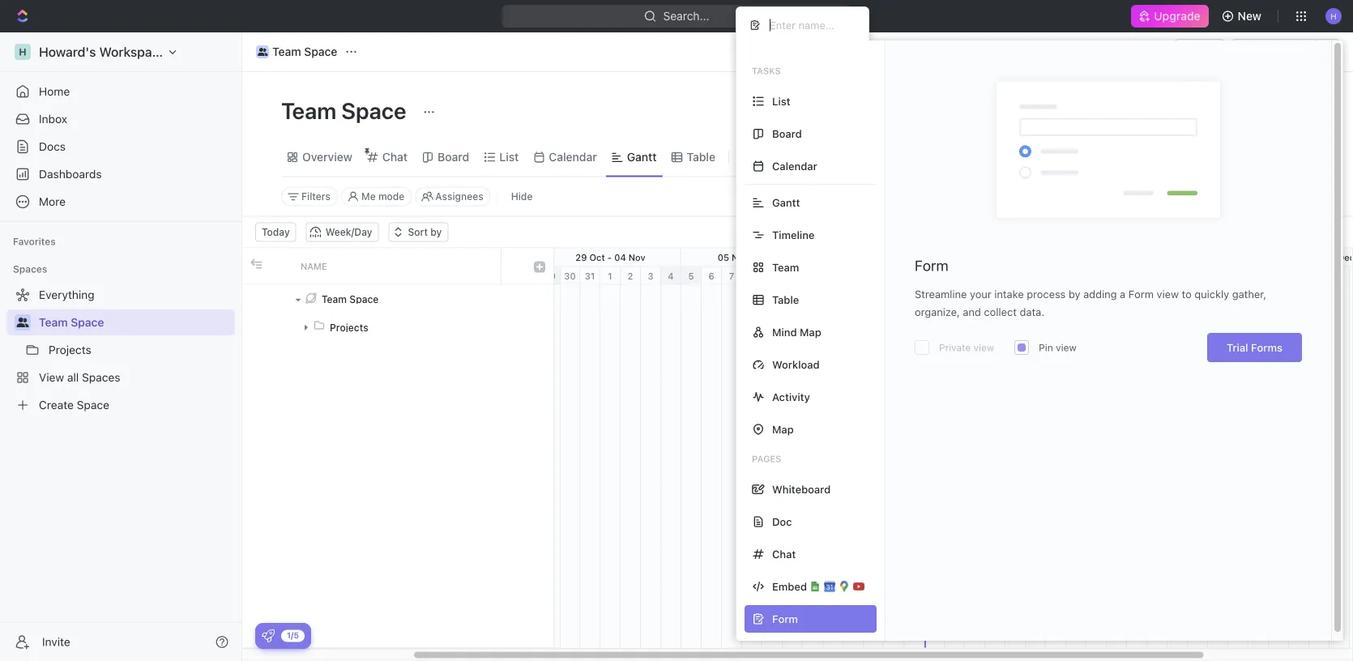 Task type: locate. For each thing, give the bounding box(es) containing it.
27 element
[[1127, 267, 1147, 285]]

26 element
[[1107, 267, 1127, 285]]

12 nov - 18 nov
[[859, 252, 928, 263]]

team inside tree
[[39, 316, 68, 329]]

2 dec from the left
[[1338, 252, 1353, 263]]

1 dec from the left
[[1297, 252, 1314, 263]]

- left the 04
[[607, 252, 612, 263]]

favorites button
[[6, 232, 62, 251]]

4 nov from the left
[[872, 252, 889, 263]]

board up assignees button
[[438, 150, 469, 164]]

onboarding checklist button element
[[262, 630, 275, 643]]

 image left the 30
[[534, 261, 545, 273]]

0 horizontal spatial 30 element
[[561, 267, 580, 285]]

team
[[272, 45, 301, 58], [281, 97, 336, 124], [772, 261, 799, 273], [322, 293, 347, 305], [39, 316, 68, 329]]

- for 18
[[891, 252, 896, 263]]

29 inside 29 oct - 04 nov "element"
[[575, 252, 587, 263]]

4 - from the left
[[1317, 252, 1321, 263]]

2
[[628, 271, 633, 281]]

2 nov from the left
[[732, 252, 749, 263]]

nov up 16 element
[[911, 252, 928, 263]]

gantt left table link
[[627, 150, 657, 164]]

03 dec - 09 dec element
[[1249, 248, 1353, 266]]

1 vertical spatial chat
[[772, 548, 796, 560]]

today inside button
[[262, 226, 290, 238]]

1 horizontal spatial 18
[[949, 271, 960, 281]]

chat down doc
[[772, 548, 796, 560]]

1 horizontal spatial dec
[[1338, 252, 1353, 263]]

list up hide button
[[499, 150, 519, 164]]

5 element
[[1289, 267, 1309, 285]]

29 for 29
[[544, 271, 556, 281]]

29 inside 29 element
[[544, 271, 556, 281]]

1 horizontal spatial 30 element
[[1188, 267, 1208, 285]]

data.
[[1020, 306, 1044, 318]]

7 left "8" element
[[1337, 271, 1342, 281]]

30
[[564, 271, 576, 281]]

- for 11
[[751, 252, 755, 263]]

whiteboard
[[772, 483, 831, 495]]

pin
[[1039, 342, 1053, 353]]

1 horizontal spatial today
[[929, 288, 952, 297]]

29 element containing 29
[[540, 267, 561, 285]]

assignees button
[[415, 187, 491, 206]]

30 element up to
[[1188, 267, 1208, 285]]

0 horizontal spatial today
[[262, 226, 290, 238]]

0 horizontal spatial 7
[[729, 271, 734, 281]]

team space inside tree
[[39, 316, 104, 329]]

team down name
[[322, 293, 347, 305]]

0 vertical spatial map
[[800, 326, 821, 338]]

gather,
[[1232, 288, 1266, 300]]

- up "15"
[[891, 252, 896, 263]]

1 horizontal spatial  image
[[534, 261, 545, 273]]

0 horizontal spatial dec
[[1297, 252, 1314, 263]]

1 vertical spatial team space link
[[39, 310, 232, 335]]

30 element left 31
[[561, 267, 580, 285]]

team right user group image
[[272, 45, 301, 58]]

trial forms
[[1227, 342, 1283, 354]]

19 element
[[965, 267, 985, 285]]

29 left the 30
[[544, 271, 556, 281]]

1 7 from the left
[[729, 271, 734, 281]]

list down tasks
[[772, 95, 790, 107]]

board up view
[[772, 128, 802, 140]]

table
[[687, 150, 715, 164], [772, 294, 799, 306]]

export
[[1303, 226, 1334, 238]]

29 left oct
[[575, 252, 587, 263]]

3 - from the left
[[891, 252, 896, 263]]

overview link
[[299, 146, 352, 169]]

streamline your intake process by adding a form view to quickly gather, organize, and collect data.
[[915, 288, 1266, 318]]

view left to
[[1157, 288, 1179, 300]]

space down name column header
[[349, 293, 379, 305]]

0 vertical spatial gantt
[[627, 150, 657, 164]]

5 nov from the left
[[911, 252, 928, 263]]

15 element
[[884, 267, 904, 285]]

09
[[1324, 252, 1335, 263]]

team space down name
[[322, 293, 379, 305]]

space right user group icon
[[71, 316, 104, 329]]

1 element
[[1208, 267, 1228, 285]]

1 horizontal spatial gantt
[[772, 196, 800, 209]]

1 horizontal spatial form
[[1128, 288, 1154, 300]]

form
[[915, 257, 948, 274], [1128, 288, 1154, 300]]

03
[[1283, 252, 1295, 263]]

share
[[1184, 45, 1215, 58]]

29 element
[[540, 267, 561, 285], [1168, 267, 1188, 285]]

chat left board link
[[382, 150, 408, 164]]

list
[[772, 95, 790, 107], [499, 150, 519, 164]]

quickly
[[1195, 288, 1229, 300]]

0 horizontal spatial list
[[499, 150, 519, 164]]

0 vertical spatial 29
[[575, 252, 587, 263]]

1 vertical spatial form
[[1128, 288, 1154, 300]]

today
[[262, 226, 290, 238], [929, 288, 952, 297]]

nov right 12
[[872, 252, 889, 263]]

-
[[607, 252, 612, 263], [751, 252, 755, 263], [891, 252, 896, 263], [1317, 252, 1321, 263]]

1 nov from the left
[[629, 252, 646, 263]]

18
[[898, 252, 908, 263], [949, 271, 960, 281]]

- for 09
[[1317, 252, 1321, 263]]

upgrade link
[[1131, 5, 1209, 28]]

2 horizontal spatial view
[[1157, 288, 1179, 300]]

nov
[[629, 252, 646, 263], [732, 252, 749, 263], [769, 252, 786, 263], [872, 252, 889, 263], [911, 252, 928, 263]]

mind
[[772, 326, 797, 338]]

1 vertical spatial map
[[772, 423, 794, 435]]

23 element
[[1046, 267, 1066, 285]]

 image down 'today' button
[[251, 258, 262, 269]]

1 - from the left
[[607, 252, 612, 263]]

Search tasks... text field
[[1151, 184, 1313, 209]]

1 column header from the left
[[242, 248, 267, 284]]

view for private view
[[974, 342, 994, 353]]

0 vertical spatial 18
[[898, 252, 908, 263]]

5
[[688, 271, 694, 281]]

2 30 element from the left
[[1188, 267, 1208, 285]]

new
[[1238, 9, 1262, 23]]

1 horizontal spatial view
[[1056, 342, 1077, 353]]

2 7 from the left
[[1337, 271, 1342, 281]]

table right gantt link
[[687, 150, 715, 164]]

 image
[[251, 258, 262, 269], [534, 261, 545, 273]]

30 element containing 30
[[561, 267, 580, 285]]

table down 10
[[772, 294, 799, 306]]

export button
[[1283, 222, 1340, 242]]

1 vertical spatial 29
[[544, 271, 556, 281]]

1/5
[[287, 631, 299, 640]]

29
[[575, 252, 587, 263], [544, 271, 556, 281]]

0 vertical spatial board
[[772, 128, 802, 140]]

0 horizontal spatial 18
[[898, 252, 908, 263]]

private view
[[939, 342, 994, 353]]

2 29 element from the left
[[1168, 267, 1188, 285]]

name column header
[[291, 248, 502, 284]]

0 horizontal spatial 29
[[544, 271, 556, 281]]

nov inside "element"
[[629, 252, 646, 263]]

05
[[718, 252, 729, 263]]

26 nov - 02 dec element
[[1107, 248, 1249, 266]]

map down the activity
[[772, 423, 794, 435]]

embed
[[772, 581, 807, 593]]

gantt
[[627, 150, 657, 164], [772, 196, 800, 209]]

adding
[[1083, 288, 1117, 300]]

1 horizontal spatial 7
[[1337, 271, 1342, 281]]

0 horizontal spatial gantt
[[627, 150, 657, 164]]

pin view
[[1039, 342, 1077, 353]]

0 horizontal spatial  image
[[251, 258, 262, 269]]

29 element down 26 nov - 02 dec "element"
[[1168, 267, 1188, 285]]

gantt up the timeline on the top right of page
[[772, 196, 800, 209]]

customize button
[[1194, 146, 1277, 169]]

1 horizontal spatial team space link
[[252, 42, 341, 62]]

0 horizontal spatial calendar
[[549, 150, 597, 164]]

map right "mind"
[[800, 326, 821, 338]]

29 element left the 30
[[540, 267, 561, 285]]

16
[[909, 271, 919, 281]]

view
[[1157, 288, 1179, 300], [974, 342, 994, 353], [1056, 342, 1077, 353]]

team space cell
[[291, 285, 502, 313]]

- inside "element"
[[607, 252, 612, 263]]

0 vertical spatial today
[[262, 226, 290, 238]]

14 element
[[864, 267, 884, 285]]

1 horizontal spatial 29 element
[[1168, 267, 1188, 285]]

3 nov from the left
[[769, 252, 786, 263]]

1 29 element from the left
[[540, 267, 561, 285]]

calendar up the timeline on the top right of page
[[772, 160, 817, 172]]

dec right 03
[[1297, 252, 1314, 263]]

7 left 8
[[729, 271, 734, 281]]

2 - from the left
[[751, 252, 755, 263]]

0 horizontal spatial team space link
[[39, 310, 232, 335]]

- for 04
[[607, 252, 612, 263]]

29 oct - 04 nov
[[575, 252, 646, 263]]

31
[[585, 271, 595, 281]]

calendar
[[549, 150, 597, 164], [772, 160, 817, 172]]

view right pin
[[1056, 342, 1077, 353]]

dec
[[1297, 252, 1314, 263], [1338, 252, 1353, 263]]

0 horizontal spatial view
[[974, 342, 994, 353]]

1 vertical spatial today
[[929, 288, 952, 297]]

1 30 element from the left
[[561, 267, 580, 285]]

30 element
[[561, 267, 580, 285], [1188, 267, 1208, 285]]

nov for 29 oct - 04 nov
[[629, 252, 646, 263]]

18 up 15 element at top
[[898, 252, 908, 263]]

timeline
[[772, 229, 815, 241]]

board
[[772, 128, 802, 140], [438, 150, 469, 164]]

spaces
[[13, 263, 47, 275]]

0 horizontal spatial map
[[772, 423, 794, 435]]

nov right the 05
[[732, 252, 749, 263]]

0 horizontal spatial chat
[[382, 150, 408, 164]]

13 element
[[843, 267, 864, 285]]

team space inside cell
[[322, 293, 379, 305]]

table link
[[683, 146, 715, 169]]

0 horizontal spatial form
[[915, 257, 948, 274]]

1 horizontal spatial calendar
[[772, 160, 817, 172]]

4 element
[[1269, 267, 1289, 285]]

dec right 09
[[1338, 252, 1353, 263]]

chat link
[[379, 146, 408, 169]]

nov for 05 nov - 11 nov
[[769, 252, 786, 263]]

0 vertical spatial form
[[915, 257, 948, 274]]

space right user group image
[[304, 45, 337, 58]]

- left 09
[[1317, 252, 1321, 263]]

view right private
[[974, 342, 994, 353]]

12 element
[[823, 267, 843, 285]]

20 element
[[985, 267, 1005, 285]]

0 vertical spatial table
[[687, 150, 715, 164]]

team space link
[[252, 42, 341, 62], [39, 310, 232, 335]]

28 element
[[1147, 267, 1168, 285]]

team space right user group image
[[272, 45, 337, 58]]

a
[[1120, 288, 1126, 300]]

0 vertical spatial chat
[[382, 150, 408, 164]]

0 vertical spatial team space link
[[252, 42, 341, 62]]

10 element
[[783, 267, 803, 285]]

space inside tree
[[71, 316, 104, 329]]

1 horizontal spatial chat
[[772, 548, 796, 560]]

10
[[787, 271, 797, 281]]

to
[[1182, 288, 1192, 300]]

 image for 1st column header from left
[[251, 258, 262, 269]]

6
[[708, 271, 714, 281]]

team right user group icon
[[39, 316, 68, 329]]

automations
[[1240, 45, 1308, 58]]

1 horizontal spatial table
[[772, 294, 799, 306]]

name row
[[242, 248, 553, 285]]

nov right the 04
[[629, 252, 646, 263]]

view for pin view
[[1056, 342, 1077, 353]]

nov right 11
[[769, 252, 786, 263]]

- left 11
[[751, 252, 755, 263]]

0 horizontal spatial 29 element
[[540, 267, 561, 285]]

column header
[[242, 248, 267, 284], [267, 248, 291, 284], [502, 248, 526, 284], [526, 248, 553, 284]]

7
[[729, 271, 734, 281], [1337, 271, 1342, 281]]

dashboards link
[[6, 161, 235, 187]]

by
[[1069, 288, 1080, 300]]

calendar right list link
[[549, 150, 597, 164]]

1 horizontal spatial list
[[772, 95, 790, 107]]

18 right '17' element
[[949, 271, 960, 281]]

1 vertical spatial list
[[499, 150, 519, 164]]

0 horizontal spatial table
[[687, 150, 715, 164]]

3
[[648, 271, 653, 281]]

04
[[614, 252, 626, 263]]

team space right user group icon
[[39, 316, 104, 329]]

team space
[[272, 45, 337, 58], [281, 97, 411, 124], [322, 293, 379, 305], [39, 316, 104, 329]]

25 element
[[1087, 267, 1107, 285]]

assignees
[[435, 191, 483, 202]]

11
[[758, 252, 767, 263]]

user group image
[[257, 48, 268, 56]]

1 horizontal spatial 29
[[575, 252, 587, 263]]

0 horizontal spatial board
[[438, 150, 469, 164]]



Task type: vqa. For each thing, say whether or not it's contained in the screenshot.
the bottom Agency
no



Task type: describe. For each thing, give the bounding box(es) containing it.
17
[[929, 271, 939, 281]]

today button
[[255, 222, 296, 242]]

space up chat link
[[341, 97, 406, 124]]

home
[[39, 85, 70, 98]]

03 dec - 09 dec
[[1283, 252, 1353, 263]]

user group image
[[17, 318, 29, 327]]

1 vertical spatial table
[[772, 294, 799, 306]]

31 element
[[580, 267, 600, 285]]

overview
[[302, 150, 352, 164]]

upgrade
[[1154, 9, 1200, 23]]

name
[[301, 261, 327, 271]]

automations button
[[1232, 40, 1316, 64]]

calendar link
[[545, 146, 597, 169]]

16 element
[[904, 267, 924, 285]]

team up overview "link" on the left top
[[281, 97, 336, 124]]

4 column header from the left
[[526, 248, 553, 284]]

oct
[[589, 252, 605, 263]]

team space - 0.00% row
[[242, 285, 553, 313]]

inbox
[[39, 112, 67, 126]]

dashboards
[[39, 167, 102, 181]]

8
[[749, 271, 755, 281]]

team right 11
[[772, 261, 799, 273]]

gantt link
[[624, 146, 657, 169]]

team space up overview
[[281, 97, 411, 124]]

pages
[[752, 454, 781, 464]]

0 vertical spatial list
[[772, 95, 790, 107]]

tasks
[[752, 66, 781, 76]]

3 column header from the left
[[502, 248, 526, 284]]

22 element
[[1026, 267, 1046, 285]]

doc
[[772, 516, 792, 528]]

favorites
[[13, 236, 56, 247]]

home link
[[6, 79, 235, 105]]

 image for fourth column header from the left
[[534, 261, 545, 273]]

intake
[[994, 288, 1024, 300]]

15
[[889, 271, 899, 281]]

your
[[970, 288, 991, 300]]

1 vertical spatial gantt
[[772, 196, 800, 209]]

17 element
[[924, 267, 945, 285]]

inbox link
[[6, 106, 235, 132]]

forms
[[1251, 342, 1283, 354]]

view button
[[736, 146, 788, 169]]

1 vertical spatial board
[[438, 150, 469, 164]]

9
[[769, 271, 775, 281]]

workload
[[772, 359, 820, 371]]

new button
[[1215, 3, 1271, 29]]

Enter name... field
[[768, 18, 856, 32]]

2 element
[[1228, 267, 1249, 285]]

4
[[668, 271, 674, 281]]

share button
[[1174, 39, 1225, 65]]

onboarding checklist button image
[[262, 630, 275, 643]]

board link
[[434, 146, 469, 169]]

8 element
[[1350, 267, 1353, 285]]

2 column header from the left
[[267, 248, 291, 284]]

view
[[757, 150, 783, 164]]

mind map
[[772, 326, 821, 338]]

organize,
[[915, 306, 960, 318]]

24 element
[[1066, 267, 1087, 285]]

process
[[1027, 288, 1066, 300]]

hide
[[511, 191, 533, 202]]

⌘k
[[827, 9, 844, 23]]

customize
[[1215, 150, 1272, 164]]

team space link inside tree
[[39, 310, 232, 335]]

space inside cell
[[349, 293, 379, 305]]

18 element
[[945, 267, 965, 285]]

docs
[[39, 140, 66, 153]]

collect
[[984, 306, 1017, 318]]

search...
[[663, 9, 709, 23]]

view button
[[736, 138, 788, 176]]

private
[[939, 342, 971, 353]]

6 element
[[1309, 267, 1330, 285]]

1
[[608, 271, 612, 281]]

1 vertical spatial 18
[[949, 271, 960, 281]]

1 horizontal spatial board
[[772, 128, 802, 140]]

docs link
[[6, 134, 235, 160]]

team space tree
[[6, 282, 235, 418]]

hide button
[[504, 187, 539, 206]]

29 oct - 04 nov element
[[540, 248, 681, 266]]

and
[[963, 306, 981, 318]]

team inside cell
[[322, 293, 347, 305]]

sidebar navigation
[[0, 32, 242, 661]]

activity
[[772, 391, 810, 403]]

invite
[[42, 635, 70, 649]]

list link
[[496, 146, 519, 169]]

3 element
[[1249, 267, 1269, 285]]

12
[[859, 252, 869, 263]]

11 element
[[803, 267, 823, 285]]

1 horizontal spatial map
[[800, 326, 821, 338]]

view inside streamline your intake process by adding a form view to quickly gather, organize, and collect data.
[[1157, 288, 1179, 300]]

05 nov - 11 nov element
[[681, 248, 823, 266]]

21 element
[[1005, 267, 1026, 285]]

12 nov - 18 nov element
[[823, 248, 965, 266]]

streamline
[[915, 288, 967, 300]]

team space tree grid
[[242, 248, 553, 648]]

nov for 12 nov - 18 nov
[[911, 252, 928, 263]]

form inside streamline your intake process by adding a form view to quickly gather, organize, and collect data.
[[1128, 288, 1154, 300]]

19 nov - 25 nov element
[[965, 248, 1107, 266]]

05 nov - 11 nov
[[718, 252, 786, 263]]

trial
[[1227, 342, 1248, 354]]

29 for 29 oct - 04 nov
[[575, 252, 587, 263]]



